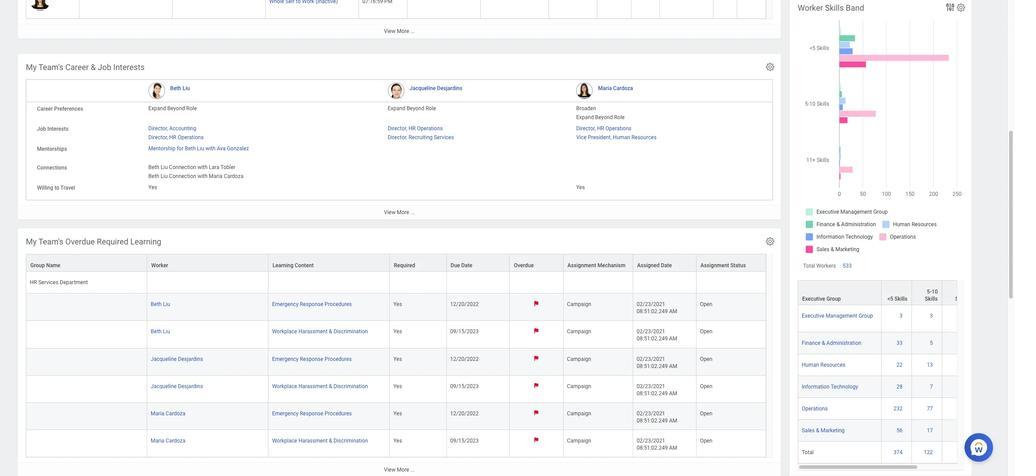 Task type: locate. For each thing, give the bounding box(es) containing it.
human right president,
[[613, 134, 631, 141]]

3 08:51:02.249 from the top
[[637, 363, 668, 369]]

expand beyond role inside items selected list
[[577, 114, 625, 121]]

2 vertical spatial view
[[384, 467, 396, 473]]

0 vertical spatial human
[[613, 134, 631, 141]]

5 02/23/2021 from the top
[[637, 410, 666, 417]]

view inside my team's learning element
[[384, 28, 396, 34]]

recruiting
[[409, 134, 433, 141]]

date for assigned date
[[661, 262, 672, 269]]

items selected list containing director, accounting
[[149, 124, 218, 141]]

2 open from the top
[[701, 329, 713, 335]]

2 procedures from the top
[[325, 356, 352, 362]]

1 emergency from the top
[[272, 301, 299, 308]]

operations down information
[[802, 406, 828, 412]]

3 ... from the top
[[411, 467, 415, 473]]

3 response from the top
[[300, 410, 324, 417]]

workplace harassment & discrimination link
[[272, 327, 368, 335], [272, 381, 368, 389], [272, 436, 368, 444]]

group
[[30, 262, 45, 269], [827, 296, 842, 302], [859, 313, 874, 319]]

2 discrimination from the top
[[334, 383, 368, 389]]

2 yes element from the left
[[577, 183, 585, 191]]

1 horizontal spatial expand
[[388, 105, 406, 112]]

0 horizontal spatial 3
[[900, 313, 903, 319]]

2 my from the top
[[26, 237, 37, 246]]

09/15/2023
[[451, 329, 479, 335], [451, 383, 479, 389], [451, 438, 479, 444]]

connection inside 'element'
[[169, 173, 196, 179]]

1 view from the top
[[384, 28, 396, 34]]

executive inside executive management group link
[[802, 313, 825, 319]]

items selected list containing beth liu connection with lara tobler
[[149, 162, 258, 179]]

row containing total
[[798, 442, 1008, 464]]

0 horizontal spatial 3 button
[[900, 313, 905, 320]]

travel
[[60, 185, 75, 191]]

0 horizontal spatial resources
[[632, 134, 657, 141]]

jacqueline
[[410, 85, 436, 92], [151, 356, 177, 362], [151, 383, 177, 389]]

2 vertical spatial beth liu link
[[151, 327, 170, 335]]

1 vertical spatial maria cardoza
[[151, 410, 186, 417]]

1 horizontal spatial required
[[394, 262, 416, 269]]

2 director, hr operations from the left
[[577, 125, 632, 132]]

0 vertical spatial jacqueline desjardins
[[410, 85, 463, 92]]

3 02/23/2021 08:51:02.249 am from the top
[[637, 356, 678, 369]]

workplace for desjardins
[[272, 383, 297, 389]]

my team's learning element
[[18, 0, 781, 38]]

configure and view chart data image
[[946, 2, 956, 12]]

1 vertical spatial connection
[[169, 173, 196, 179]]

with inside beth liu connection with lara tobler element
[[198, 164, 208, 171]]

0 horizontal spatial beyond
[[167, 105, 185, 112]]

expand beyond role for leftmost the expand beyond role element
[[149, 105, 197, 112]]

view
[[384, 28, 396, 34], [384, 209, 396, 216], [384, 467, 396, 473]]

5 open from the top
[[701, 410, 713, 417]]

2 horizontal spatial role
[[615, 114, 625, 121]]

maria cardoza for the middle the maria cardoza link
[[151, 410, 186, 417]]

response for liu
[[300, 301, 324, 308]]

president,
[[588, 134, 612, 141]]

3 button
[[900, 313, 905, 320], [931, 313, 935, 320]]

yes for sixth the campaign element from the top
[[394, 438, 402, 444]]

skills inside 'column header'
[[895, 296, 908, 302]]

beth liu for workplace
[[151, 329, 170, 335]]

6 02/23/2021 08:51:02.249 am from the top
[[637, 438, 678, 451]]

group left name
[[30, 262, 45, 269]]

2 3 button from the left
[[931, 313, 935, 320]]

08:51:02.249 for 5th the campaign element's the open element
[[637, 418, 668, 424]]

beth liu
[[170, 85, 190, 92], [151, 301, 170, 308], [151, 329, 170, 335]]

4 02/23/2021 08:51:02.249 am from the top
[[637, 383, 678, 397]]

6 open element from the top
[[701, 436, 713, 444]]

1 vertical spatial resources
[[821, 362, 846, 368]]

2 vertical spatial jacqueline
[[151, 383, 177, 389]]

am for 5th the campaign element's the open element
[[670, 418, 678, 424]]

role for the middle the expand beyond role element
[[426, 105, 436, 112]]

band
[[846, 3, 865, 12]]

with down beth liu connection with lara tobler
[[198, 173, 208, 179]]

executive group button
[[799, 281, 882, 305]]

122 button
[[925, 449, 935, 456]]

0 vertical spatial team's
[[39, 62, 63, 72]]

1 vertical spatial workplace
[[272, 383, 297, 389]]

1 workplace harassment & discrimination link from the top
[[272, 327, 368, 335]]

11+ skills image right 5 button
[[947, 340, 969, 347]]

5-10 skills button
[[913, 281, 943, 305]]

0 vertical spatial harassment
[[299, 329, 328, 335]]

beth liu link for workplace
[[151, 327, 170, 335]]

1 vertical spatial beth liu link
[[151, 300, 170, 308]]

0 vertical spatial executive
[[803, 296, 826, 302]]

2 workplace harassment & discrimination from the top
[[272, 383, 368, 389]]

team's inside "element"
[[39, 237, 63, 246]]

director, inside "link"
[[388, 134, 408, 141]]

beyond down broaden at the top right of page
[[596, 114, 613, 121]]

maria inside 'element'
[[209, 173, 223, 179]]

0 horizontal spatial director, hr operations
[[388, 125, 443, 132]]

my
[[26, 62, 37, 72], [26, 237, 37, 246]]

operations up "vice president, human resources" link
[[606, 125, 632, 132]]

11+ skills image right 7 button
[[947, 384, 969, 391]]

expand beyond role
[[149, 105, 197, 112], [388, 105, 436, 112], [577, 114, 625, 121]]

resources right president,
[[632, 134, 657, 141]]

director, for director, hr operations link for president,
[[577, 125, 596, 132]]

1 vertical spatial overdue
[[514, 262, 534, 269]]

1 discrimination from the top
[[334, 329, 368, 335]]

view more ... inside my team's career & job interests element
[[384, 209, 415, 216]]

expand beyond role element down broaden at the top right of page
[[577, 113, 625, 121]]

beyond for leftmost the expand beyond role element
[[167, 105, 185, 112]]

desjardins
[[437, 85, 463, 92], [178, 356, 203, 362], [178, 383, 203, 389]]

human down 'finance'
[[802, 362, 820, 368]]

row containing human resources
[[798, 355, 1008, 376]]

skills inside column header
[[926, 296, 939, 302]]

5 08:51:02.249 from the top
[[637, 418, 668, 424]]

more inside my team's overdue required learning "element"
[[397, 467, 409, 473]]

total down sales
[[802, 450, 814, 456]]

campaign for 3rd the campaign element from the top of the my team's overdue required learning "element"
[[567, 356, 592, 362]]

finance & administration
[[802, 340, 862, 347]]

director, hr operations link up director, recruiting services "link"
[[388, 124, 443, 132]]

workplace harassment & discrimination
[[272, 329, 368, 335], [272, 383, 368, 389], [272, 438, 368, 444]]

maria cardoza inside my team's career & job interests element
[[599, 85, 633, 92]]

2 horizontal spatial expand
[[577, 114, 594, 121]]

1 workplace from the top
[[272, 329, 297, 335]]

1 vertical spatial learning
[[273, 262, 294, 269]]

beth liu connection with lara tobler
[[149, 164, 236, 171]]

4 campaign from the top
[[567, 383, 592, 389]]

director,
[[149, 125, 168, 132], [388, 125, 408, 132], [577, 125, 596, 132], [149, 134, 168, 141], [388, 134, 408, 141]]

operations inside "director, accounting director, hr operations"
[[178, 134, 204, 141]]

maria for the topmost the maria cardoza link
[[599, 85, 612, 92]]

my inside "element"
[[26, 237, 37, 246]]

3 view more ... link from the top
[[18, 462, 781, 476]]

1 horizontal spatial 3
[[931, 313, 934, 319]]

view for my team's career & job interests
[[384, 209, 396, 216]]

maria
[[599, 85, 612, 92], [209, 173, 223, 179], [151, 410, 164, 417], [151, 438, 164, 444]]

my team's overdue required learning
[[26, 237, 161, 246]]

total for total workers
[[804, 263, 816, 269]]

expand beyond role element up "director, accounting" link
[[149, 104, 197, 112]]

3 workplace harassment & discrimination link from the top
[[272, 436, 368, 444]]

operations up director, recruiting services "link"
[[417, 125, 443, 132]]

0 horizontal spatial date
[[462, 262, 473, 269]]

team's up career preferences on the top of the page
[[39, 62, 63, 72]]

0 vertical spatial ...
[[411, 28, 415, 34]]

open element
[[701, 300, 713, 308], [701, 327, 713, 335], [701, 354, 713, 362], [701, 381, 713, 389], [701, 409, 713, 417], [701, 436, 713, 444]]

operations
[[417, 125, 443, 132], [606, 125, 632, 132], [178, 134, 204, 141], [802, 406, 828, 412]]

tobler
[[221, 164, 236, 171]]

1 campaign element from the top
[[567, 300, 592, 308]]

skills down 5- at right
[[926, 296, 939, 302]]

required button
[[390, 254, 447, 271]]

1 harassment from the top
[[299, 329, 328, 335]]

0 vertical spatial workplace
[[272, 329, 297, 335]]

1 horizontal spatial job
[[98, 62, 111, 72]]

1 3 from the left
[[900, 313, 903, 319]]

total element
[[802, 448, 814, 456]]

row containing finance & administration
[[798, 333, 1008, 355]]

team's for career
[[39, 62, 63, 72]]

2 harassment from the top
[[299, 383, 328, 389]]

11+ skills image
[[947, 313, 969, 320], [947, 340, 969, 347], [947, 362, 969, 369], [947, 384, 969, 391], [947, 405, 969, 413], [947, 427, 969, 434], [947, 449, 969, 456]]

2 11+ skills image from the top
[[947, 340, 969, 347]]

required up group name popup button
[[97, 237, 128, 246]]

0 horizontal spatial worker
[[151, 262, 168, 269]]

2 horizontal spatial group
[[859, 313, 874, 319]]

executive
[[803, 296, 826, 302], [802, 313, 825, 319]]

4 02/23/2021 from the top
[[637, 383, 666, 389]]

02/23/2021
[[637, 301, 666, 308], [637, 329, 666, 335], [637, 356, 666, 362], [637, 383, 666, 389], [637, 410, 666, 417], [637, 438, 666, 444]]

career up job interests at the top
[[37, 106, 53, 112]]

team's for overdue
[[39, 237, 63, 246]]

1 workplace harassment & discrimination from the top
[[272, 329, 368, 335]]

2 02/23/2021 08:51:02.249 am from the top
[[637, 329, 678, 342]]

expand beyond role element up director, recruiting services "link"
[[388, 104, 436, 112]]

skills left band
[[826, 3, 844, 12]]

beth liu inside my team's career & job interests element
[[170, 85, 190, 92]]

1 09/15/2023 from the top
[[451, 329, 479, 335]]

2 vertical spatial 12/20/2022
[[451, 410, 479, 417]]

campaign for 2nd the campaign element
[[567, 329, 592, 335]]

view inside my team's career & job interests element
[[384, 209, 396, 216]]

resources inside my team's career & job interests element
[[632, 134, 657, 141]]

0 horizontal spatial assignment
[[568, 262, 597, 269]]

3 emergency from the top
[[272, 410, 299, 417]]

2 vertical spatial jacqueline desjardins
[[151, 383, 203, 389]]

expand beyond role up "director, accounting" link
[[149, 105, 197, 112]]

2 team's from the top
[[39, 237, 63, 246]]

expand down broaden at the top right of page
[[577, 114, 594, 121]]

2 09/15/2023 from the top
[[451, 383, 479, 389]]

procedures
[[325, 301, 352, 308], [325, 356, 352, 362], [325, 410, 352, 417]]

my team's career & job interests element
[[18, 54, 781, 220]]

0 vertical spatial learning
[[130, 237, 161, 246]]

0 vertical spatial 09/15/2023
[[451, 329, 479, 335]]

1 date from the left
[[462, 262, 473, 269]]

my team's overdue required learning element
[[18, 228, 781, 476]]

overdue
[[65, 237, 95, 246], [514, 262, 534, 269]]

resources inside row
[[821, 362, 846, 368]]

1 vertical spatial executive
[[802, 313, 825, 319]]

expand inside items selected list
[[577, 114, 594, 121]]

2 view more ... from the top
[[384, 209, 415, 216]]

0 horizontal spatial group
[[30, 262, 45, 269]]

2 date from the left
[[661, 262, 672, 269]]

0 vertical spatial desjardins
[[437, 85, 463, 92]]

5 open element from the top
[[701, 409, 713, 417]]

0 vertical spatial view more ...
[[384, 28, 415, 34]]

procedures for jacqueline desjardins
[[325, 356, 352, 362]]

3 view from the top
[[384, 467, 396, 473]]

1 team's from the top
[[39, 62, 63, 72]]

4 open element from the top
[[701, 381, 713, 389]]

3 button down 5-10 skills
[[931, 313, 935, 320]]

2 campaign element from the top
[[567, 327, 592, 335]]

09/15/2023 for beth liu
[[451, 329, 479, 335]]

executive inside executive group popup button
[[803, 296, 826, 302]]

open
[[701, 301, 713, 308], [701, 329, 713, 335], [701, 356, 713, 362], [701, 383, 713, 389], [701, 410, 713, 417], [701, 438, 713, 444]]

1 02/23/2021 08:51:02.249 am from the top
[[637, 301, 678, 315]]

view more ...
[[384, 28, 415, 34], [384, 209, 415, 216], [384, 467, 415, 473]]

more inside my team's career & job interests element
[[397, 209, 409, 216]]

configure my team's career & job interests image
[[766, 62, 776, 72]]

am
[[670, 309, 678, 315], [670, 336, 678, 342], [670, 363, 678, 369], [670, 390, 678, 397], [670, 418, 678, 424], [670, 445, 678, 451]]

2 vertical spatial discrimination
[[334, 438, 368, 444]]

mentorship
[[149, 146, 176, 152]]

0 vertical spatial overdue
[[65, 237, 95, 246]]

am for 3rd the campaign element from the top of the my team's overdue required learning "element" the open element
[[670, 363, 678, 369]]

assignment left mechanism
[[568, 262, 597, 269]]

executive up executive management group link
[[803, 296, 826, 302]]

12/20/2022 for maria cardoza
[[451, 410, 479, 417]]

willing to travel
[[37, 185, 75, 191]]

3 down <5 skills
[[900, 313, 903, 319]]

3 09/15/2023 from the top
[[451, 438, 479, 444]]

career up preferences
[[65, 62, 89, 72]]

&
[[91, 62, 96, 72], [329, 329, 333, 335], [822, 340, 826, 347], [329, 383, 333, 389], [817, 428, 820, 434], [329, 438, 333, 444]]

11+ skills image for 3
[[947, 313, 969, 320]]

3 button down <5 skills
[[900, 313, 905, 320]]

7 11+ skills image from the top
[[947, 449, 969, 456]]

operations down accounting on the top of page
[[178, 134, 204, 141]]

1 vertical spatial total
[[802, 450, 814, 456]]

3 02/23/2021 from the top
[[637, 356, 666, 362]]

1 vertical spatial jacqueline
[[151, 356, 177, 362]]

1 horizontal spatial date
[[661, 262, 672, 269]]

1 response from the top
[[300, 301, 324, 308]]

role up director, recruiting services "link"
[[426, 105, 436, 112]]

1 horizontal spatial resources
[[821, 362, 846, 368]]

0 vertical spatial with
[[206, 146, 216, 152]]

view for my team's overdue required learning
[[384, 467, 396, 473]]

09/15/2023 for jacqueline desjardins
[[451, 383, 479, 389]]

row
[[26, 0, 767, 19], [26, 254, 767, 272], [798, 280, 1008, 306], [26, 294, 767, 321], [798, 305, 1008, 333], [26, 321, 767, 348], [798, 333, 1008, 355], [26, 348, 767, 376], [798, 355, 1008, 376], [26, 376, 767, 403], [798, 376, 1008, 398], [798, 398, 1008, 420], [26, 403, 767, 430], [798, 420, 1008, 442], [26, 430, 767, 457], [798, 442, 1008, 464]]

5 campaign element from the top
[[567, 409, 592, 417]]

1 my from the top
[[26, 62, 37, 72]]

1 vertical spatial view more ... link
[[18, 205, 781, 220]]

services inside hr services department row
[[38, 279, 59, 286]]

expand up "director, accounting" link
[[149, 105, 166, 112]]

hr down the group name
[[30, 279, 37, 286]]

campaign for fourth the campaign element from the top of the my team's overdue required learning "element"
[[567, 383, 592, 389]]

workplace for liu
[[272, 329, 297, 335]]

2 vertical spatial workplace
[[272, 438, 297, 444]]

due date
[[451, 262, 473, 269]]

13 button
[[928, 362, 935, 369]]

hr services department row
[[26, 272, 767, 294]]

4 am from the top
[[670, 390, 678, 397]]

6 campaign from the top
[[567, 438, 592, 444]]

required inside "required" popup button
[[394, 262, 416, 269]]

hr inside "director, accounting director, hr operations"
[[169, 134, 176, 141]]

17 button
[[928, 427, 935, 434]]

5 button
[[931, 340, 935, 347]]

skills for <5
[[895, 296, 908, 302]]

assignment left status
[[701, 262, 730, 269]]

1 horizontal spatial assignment
[[701, 262, 730, 269]]

maria cardoza for bottommost the maria cardoza link
[[151, 438, 186, 444]]

hr inside row
[[30, 279, 37, 286]]

3 emergency response procedures link from the top
[[272, 409, 352, 417]]

campaign for sixth the campaign element from the top
[[567, 438, 592, 444]]

0 horizontal spatial services
[[38, 279, 59, 286]]

am for the open element associated with 2nd the campaign element
[[670, 336, 678, 342]]

maria cardoza for the topmost the maria cardoza link
[[599, 85, 633, 92]]

0 vertical spatial beth liu
[[170, 85, 190, 92]]

2 vertical spatial more
[[397, 467, 409, 473]]

director, hr operations for president,
[[577, 125, 632, 132]]

4 11+ skills image from the top
[[947, 384, 969, 391]]

0 vertical spatial workplace harassment & discrimination
[[272, 329, 368, 335]]

group right management
[[859, 313, 874, 319]]

11+ skills image right 122 button
[[947, 449, 969, 456]]

total left workers
[[804, 263, 816, 269]]

2 more from the top
[[397, 209, 409, 216]]

expand beyond role up director, recruiting services "link"
[[388, 105, 436, 112]]

workplace
[[272, 329, 297, 335], [272, 383, 297, 389], [272, 438, 297, 444]]

6 open from the top
[[701, 438, 713, 444]]

beth liu connection with maria cardoza element
[[149, 171, 244, 179]]

director, hr operations
[[388, 125, 443, 132], [577, 125, 632, 132]]

response for cardoza
[[300, 410, 324, 417]]

services right recruiting
[[434, 134, 454, 141]]

campaign for 5th the campaign element
[[567, 410, 592, 417]]

ava
[[217, 146, 226, 152]]

11+ skills image right 17 button at bottom right
[[947, 427, 969, 434]]

director, hr operations link up president,
[[577, 124, 632, 132]]

02/23/2021 for the open element corresponding to sixth the campaign element from the top
[[637, 438, 666, 444]]

... inside my team's career & job interests element
[[411, 209, 415, 216]]

skills right <5 at the right bottom of page
[[895, 296, 908, 302]]

0 vertical spatial discrimination
[[334, 329, 368, 335]]

open for 5th the campaign element's the open element
[[701, 410, 713, 417]]

director, hr operations link down "director, accounting" link
[[149, 133, 204, 141]]

<5 skills button
[[882, 281, 912, 305]]

expand up director, recruiting services "link"
[[388, 105, 406, 112]]

2 vertical spatial emergency response procedures link
[[272, 409, 352, 417]]

0 horizontal spatial yes element
[[149, 183, 157, 191]]

resources up information technology link
[[821, 362, 846, 368]]

1 vertical spatial more
[[397, 209, 409, 216]]

career
[[65, 62, 89, 72], [37, 106, 53, 112]]

date right assigned
[[661, 262, 672, 269]]

1 emergency response procedures from the top
[[272, 301, 352, 308]]

marketing
[[821, 428, 845, 434]]

1 view more ... link from the top
[[18, 23, 781, 38]]

1 vertical spatial emergency response procedures link
[[272, 354, 352, 362]]

1 open from the top
[[701, 301, 713, 308]]

1 vertical spatial services
[[38, 279, 59, 286]]

liu inside 'element'
[[161, 173, 168, 179]]

mentorship for beth liu with ava gonzalez
[[149, 146, 249, 152]]

1 procedures from the top
[[325, 301, 352, 308]]

1 connection from the top
[[169, 164, 196, 171]]

view more ... for my team's career & job interests
[[384, 209, 415, 216]]

assigned date
[[638, 262, 672, 269]]

worker inside worker popup button
[[151, 262, 168, 269]]

with up beth liu connection with maria cardoza 'element'
[[198, 164, 208, 171]]

1 assignment from the left
[[568, 262, 597, 269]]

0 horizontal spatial human
[[613, 134, 631, 141]]

6 campaign element from the top
[[567, 436, 592, 444]]

human resources link
[[802, 360, 846, 368]]

3 emergency response procedures from the top
[[272, 410, 352, 417]]

11+ skills image right 13 button
[[947, 362, 969, 369]]

role up "vice president, human resources" link
[[615, 114, 625, 121]]

expand beyond role element
[[149, 104, 197, 112], [388, 104, 436, 112], [577, 113, 625, 121]]

1 horizontal spatial role
[[426, 105, 436, 112]]

beyond up director, recruiting services "link"
[[407, 105, 425, 112]]

total inside row
[[802, 450, 814, 456]]

2 vertical spatial procedures
[[325, 410, 352, 417]]

cell
[[79, 0, 173, 19], [173, 0, 266, 19], [408, 0, 481, 19], [481, 0, 549, 19], [549, 0, 598, 19], [598, 0, 632, 19], [632, 0, 661, 19], [661, 0, 714, 19], [714, 0, 738, 19], [738, 0, 767, 19], [147, 272, 269, 294], [269, 272, 390, 294], [390, 272, 447, 294], [447, 272, 510, 294], [510, 272, 564, 294], [564, 272, 634, 294], [634, 272, 697, 294], [697, 272, 767, 294], [26, 294, 147, 321], [26, 321, 147, 348], [26, 348, 147, 376], [26, 376, 147, 403], [26, 403, 147, 430], [26, 430, 147, 457]]

required up hr services department row
[[394, 262, 416, 269]]

2 vertical spatial emergency
[[272, 410, 299, 417]]

skills down the 11+
[[956, 296, 969, 302]]

human
[[613, 134, 631, 141], [802, 362, 820, 368]]

services down the group name
[[38, 279, 59, 286]]

2 view from the top
[[384, 209, 396, 216]]

3 more from the top
[[397, 467, 409, 473]]

cardoza
[[614, 85, 633, 92], [224, 173, 244, 179], [166, 410, 186, 417], [166, 438, 186, 444]]

date right due
[[462, 262, 473, 269]]

11+ skills image for 17
[[947, 427, 969, 434]]

campaign element
[[567, 300, 592, 308], [567, 327, 592, 335], [567, 354, 592, 362], [567, 381, 592, 389], [567, 409, 592, 417], [567, 436, 592, 444]]

interests
[[113, 62, 145, 72], [47, 126, 69, 132]]

group up executive management group link
[[827, 296, 842, 302]]

11+ skills image for 5
[[947, 340, 969, 347]]

1 ... from the top
[[411, 28, 415, 34]]

2 12/20/2022 from the top
[[451, 356, 479, 362]]

6 08:51:02.249 from the top
[[637, 445, 668, 451]]

5-
[[928, 289, 932, 295]]

beyond for rightmost the expand beyond role element
[[596, 114, 613, 121]]

1 vertical spatial harassment
[[299, 383, 328, 389]]

team's
[[39, 62, 63, 72], [39, 237, 63, 246]]

assignment inside "popup button"
[[568, 262, 597, 269]]

row containing group name
[[26, 254, 767, 272]]

executive down the executive group
[[802, 313, 825, 319]]

emergency response procedures link for maria cardoza
[[272, 409, 352, 417]]

open element for 6th the campaign element from the bottom
[[701, 300, 713, 308]]

hr up president,
[[598, 125, 605, 132]]

3 view more ... from the top
[[384, 467, 415, 473]]

7
[[931, 384, 934, 390]]

with
[[206, 146, 216, 152], [198, 164, 208, 171], [198, 173, 208, 179]]

3 down 5-10 skills
[[931, 313, 934, 319]]

jacqueline desjardins link for workplace harassment & discrimination
[[151, 381, 203, 389]]

2 08:51:02.249 from the top
[[637, 336, 668, 342]]

0 horizontal spatial expand
[[149, 105, 166, 112]]

1 vertical spatial 09/15/2023
[[451, 383, 479, 389]]

director, hr operations up president,
[[577, 125, 632, 132]]

connection for maria
[[169, 173, 196, 179]]

open for the open element associated with 2nd the campaign element
[[701, 329, 713, 335]]

director, hr operations up director, recruiting services "link"
[[388, 125, 443, 132]]

0 vertical spatial workplace harassment & discrimination link
[[272, 327, 368, 335]]

2 horizontal spatial expand beyond role element
[[577, 113, 625, 121]]

emergency response procedures link
[[272, 300, 352, 308], [272, 354, 352, 362], [272, 409, 352, 417]]

0 vertical spatial total
[[804, 263, 816, 269]]

11+ skills image right 77 button
[[947, 405, 969, 413]]

jacqueline desjardins inside my team's career & job interests element
[[410, 85, 463, 92]]

2 emergency from the top
[[272, 356, 299, 362]]

3 procedures from the top
[[325, 410, 352, 417]]

overdue inside overdue popup button
[[514, 262, 534, 269]]

jacqueline desjardins for emergency response procedures
[[151, 356, 203, 362]]

broaden
[[577, 105, 597, 112]]

2 vertical spatial view more ... link
[[18, 462, 781, 476]]

0 vertical spatial my
[[26, 62, 37, 72]]

team's up name
[[39, 237, 63, 246]]

connection down beth liu connection with lara tobler
[[169, 173, 196, 179]]

1 vertical spatial discrimination
[[334, 383, 368, 389]]

02/23/2021 for the open element related to 6th the campaign element from the bottom
[[637, 301, 666, 308]]

required
[[97, 237, 128, 246], [394, 262, 416, 269]]

items selected list
[[577, 104, 639, 121], [149, 124, 218, 141], [388, 124, 469, 141], [577, 124, 671, 141], [149, 162, 258, 179]]

1 horizontal spatial director, hr operations
[[577, 125, 632, 132]]

hr down "director, accounting" link
[[169, 134, 176, 141]]

1 campaign from the top
[[567, 301, 592, 308]]

28
[[897, 384, 903, 390]]

02/23/2021 08:51:02.249 am for the open element associated with 2nd the campaign element
[[637, 329, 678, 342]]

3 open from the top
[[701, 356, 713, 362]]

1 horizontal spatial expand beyond role element
[[388, 104, 436, 112]]

director, recruiting services link
[[388, 133, 454, 141]]

0 vertical spatial emergency
[[272, 301, 299, 308]]

3 open element from the top
[[701, 354, 713, 362]]

with left ava
[[206, 146, 216, 152]]

4 campaign element from the top
[[567, 381, 592, 389]]

view more ... link for my team's career & job interests
[[18, 205, 781, 220]]

1 open element from the top
[[701, 300, 713, 308]]

1 horizontal spatial interests
[[113, 62, 145, 72]]

2 workplace harassment & discrimination link from the top
[[272, 381, 368, 389]]

role up accounting on the top of page
[[186, 105, 197, 112]]

open element for sixth the campaign element from the top
[[701, 436, 713, 444]]

executive group column header
[[798, 280, 882, 306]]

02/23/2021 for 5th the campaign element's the open element
[[637, 410, 666, 417]]

0 vertical spatial beth liu link
[[170, 84, 190, 92]]

workplace harassment & discrimination for jacqueline desjardins
[[272, 383, 368, 389]]

1 vertical spatial procedures
[[325, 356, 352, 362]]

with inside beth liu connection with maria cardoza 'element'
[[198, 173, 208, 179]]

jacqueline inside my team's career & job interests element
[[410, 85, 436, 92]]

operations link
[[802, 404, 828, 412]]

0 vertical spatial resources
[[632, 134, 657, 141]]

2 vertical spatial ...
[[411, 467, 415, 473]]

maria for bottommost the maria cardoza link
[[151, 438, 164, 444]]

1 vertical spatial workplace harassment & discrimination link
[[272, 381, 368, 389]]

1 more from the top
[[397, 28, 409, 34]]

1 horizontal spatial worker
[[798, 3, 824, 12]]

yes element
[[149, 183, 157, 191], [577, 183, 585, 191]]

1 vertical spatial required
[[394, 262, 416, 269]]

2 vertical spatial workplace harassment & discrimination link
[[272, 436, 368, 444]]

08:51:02.249
[[637, 309, 668, 315], [637, 336, 668, 342], [637, 363, 668, 369], [637, 390, 668, 397], [637, 418, 668, 424], [637, 445, 668, 451]]

1 horizontal spatial beyond
[[407, 105, 425, 112]]

1 vertical spatial view
[[384, 209, 396, 216]]

3 am from the top
[[670, 363, 678, 369]]

jacqueline for workplace harassment & discrimination
[[151, 383, 177, 389]]

2 am from the top
[[670, 336, 678, 342]]

skills
[[826, 3, 844, 12], [895, 296, 908, 302], [926, 296, 939, 302], [956, 296, 969, 302]]

2 response from the top
[[300, 356, 324, 362]]

assignment inside "popup button"
[[701, 262, 730, 269]]

1 vertical spatial ...
[[411, 209, 415, 216]]

harassment
[[299, 329, 328, 335], [299, 383, 328, 389], [299, 438, 328, 444]]

2 02/23/2021 from the top
[[637, 329, 666, 335]]

5 11+ skills image from the top
[[947, 405, 969, 413]]

... inside my team's overdue required learning "element"
[[411, 467, 415, 473]]

2 vertical spatial maria cardoza
[[151, 438, 186, 444]]

yes for fourth the campaign element from the top of the my team's overdue required learning "element"
[[394, 383, 402, 389]]

3 campaign from the top
[[567, 356, 592, 362]]

expand beyond role down broaden at the top right of page
[[577, 114, 625, 121]]

director, recruiting services
[[388, 134, 454, 141]]

beth liu link
[[170, 84, 190, 92], [151, 300, 170, 308], [151, 327, 170, 335]]

jacqueline desjardins link
[[410, 84, 463, 92], [151, 354, 203, 362], [151, 381, 203, 389]]

view more ... inside my team's overdue required learning "element"
[[384, 467, 415, 473]]

1 08:51:02.249 from the top
[[637, 309, 668, 315]]

administration
[[827, 340, 862, 347]]

view inside my team's overdue required learning "element"
[[384, 467, 396, 473]]

1 horizontal spatial director, hr operations link
[[388, 124, 443, 132]]

1 horizontal spatial human
[[802, 362, 820, 368]]

with inside mentorship for beth liu with ava gonzalez link
[[206, 146, 216, 152]]

total
[[804, 263, 816, 269], [802, 450, 814, 456]]

2 view more ... link from the top
[[18, 205, 781, 220]]

1 vertical spatial response
[[300, 356, 324, 362]]

my team's career & job interests
[[26, 62, 145, 72]]

open element for 5th the campaign element
[[701, 409, 713, 417]]

vice president, human resources link
[[577, 133, 657, 141]]

11+ skills image down '11+ skills'
[[947, 313, 969, 320]]

2 connection from the top
[[169, 173, 196, 179]]

<5 skills column header
[[882, 280, 913, 306]]

1 vertical spatial career
[[37, 106, 53, 112]]

cardoza inside beth liu connection with maria cardoza 'element'
[[224, 173, 244, 179]]

2 vertical spatial view more ...
[[384, 467, 415, 473]]

beyond up "director, accounting" link
[[167, 105, 185, 112]]

0 vertical spatial emergency response procedures
[[272, 301, 352, 308]]

1 horizontal spatial 3 button
[[931, 313, 935, 320]]

1 am from the top
[[670, 309, 678, 315]]

1 emergency response procedures link from the top
[[272, 300, 352, 308]]

connection up beth liu connection with maria cardoza 'element'
[[169, 164, 196, 171]]



Task type: describe. For each thing, give the bounding box(es) containing it.
configure worker skills band image
[[957, 3, 967, 12]]

13
[[928, 362, 934, 368]]

533
[[843, 263, 852, 269]]

director, for director, hr operations link associated with recruiting
[[388, 125, 408, 132]]

33
[[897, 340, 903, 347]]

due date button
[[447, 254, 510, 271]]

cardoza for the topmost the maria cardoza link
[[614, 85, 633, 92]]

row containing information technology
[[798, 376, 1008, 398]]

total for total element
[[802, 450, 814, 456]]

hr services department
[[30, 279, 88, 286]]

28 button
[[897, 384, 905, 391]]

11+ skills
[[956, 289, 969, 302]]

1 yes element from the left
[[149, 183, 157, 191]]

desjardins for emergency response procedures
[[178, 356, 203, 362]]

employee's photo (maria cardoza) image
[[30, 0, 50, 11]]

workplace harassment & discrimination for beth liu
[[272, 329, 368, 335]]

374 button
[[894, 449, 905, 456]]

02/23/2021 08:51:02.249 am for 3rd the campaign element from the top of the my team's overdue required learning "element" the open element
[[637, 356, 678, 369]]

5-10 skills column header
[[913, 280, 943, 306]]

0 vertical spatial job
[[98, 62, 111, 72]]

executive management group
[[802, 313, 874, 319]]

jacqueline desjardins for workplace harassment & discrimination
[[151, 383, 203, 389]]

open element for 3rd the campaign element from the top of the my team's overdue required learning "element"
[[701, 354, 713, 362]]

hr up director, recruiting services "link"
[[409, 125, 416, 132]]

director, hr operations for recruiting
[[388, 125, 443, 132]]

group name button
[[26, 254, 147, 271]]

0 vertical spatial required
[[97, 237, 128, 246]]

expand beyond role for rightmost the expand beyond role element
[[577, 114, 625, 121]]

5-10 skills
[[926, 289, 939, 302]]

group name
[[30, 262, 60, 269]]

view more ... inside my team's learning element
[[384, 28, 415, 34]]

0 vertical spatial jacqueline desjardins link
[[410, 84, 463, 92]]

services inside director, recruiting services "link"
[[434, 134, 454, 141]]

director, accounting director, hr operations
[[149, 125, 204, 141]]

374
[[894, 450, 903, 456]]

gonzalez
[[227, 146, 249, 152]]

emergency response procedures for beth liu
[[272, 301, 352, 308]]

beyond for the middle the expand beyond role element
[[407, 105, 425, 112]]

accounting
[[169, 125, 196, 132]]

08:51:02.249 for fourth the campaign element from the top of the my team's overdue required learning "element" the open element
[[637, 390, 668, 397]]

row containing executive management group
[[798, 305, 1008, 333]]

jacqueline desjardins link for emergency response procedures
[[151, 354, 203, 362]]

expand for the middle the expand beyond role element
[[388, 105, 406, 112]]

expand for rightmost the expand beyond role element
[[577, 114, 594, 121]]

workers
[[817, 263, 837, 269]]

yes for 3rd the campaign element from the top of the my team's overdue required learning "element"
[[394, 356, 402, 362]]

executive for executive management group
[[802, 313, 825, 319]]

11+ skills image for 122
[[947, 449, 969, 456]]

management
[[826, 313, 858, 319]]

22 button
[[897, 362, 905, 369]]

due
[[451, 262, 460, 269]]

11+ skills image for 13
[[947, 362, 969, 369]]

232 button
[[894, 405, 905, 413]]

role for leftmost the expand beyond role element
[[186, 105, 197, 112]]

row containing sales & marketing
[[798, 420, 1008, 442]]

configure my team's overdue required learning image
[[766, 237, 776, 246]]

expand beyond role for the middle the expand beyond role element
[[388, 105, 436, 112]]

<5 skills
[[888, 296, 908, 302]]

mechanism
[[598, 262, 626, 269]]

assigned
[[638, 262, 660, 269]]

to
[[55, 185, 59, 191]]

more for my team's career & job interests
[[397, 209, 409, 216]]

emergency for desjardins
[[272, 356, 299, 362]]

group inside executive group popup button
[[827, 296, 842, 302]]

& inside "link"
[[817, 428, 820, 434]]

02/23/2021 08:51:02.249 am for fourth the campaign element from the top of the my team's overdue required learning "element" the open element
[[637, 383, 678, 397]]

connections
[[37, 165, 67, 171]]

broaden element
[[577, 104, 597, 112]]

mentorships
[[37, 146, 67, 152]]

assignment for assignment status
[[701, 262, 730, 269]]

11+ skills image for 7
[[947, 384, 969, 391]]

emergency response procedures link for beth liu
[[272, 300, 352, 308]]

more for my team's overdue required learning
[[397, 467, 409, 473]]

02/23/2021 08:51:02.249 am for the open element corresponding to sixth the campaign element from the top
[[637, 438, 678, 451]]

3 workplace harassment & discrimination from the top
[[272, 438, 368, 444]]

harassment for jacqueline desjardins
[[299, 383, 328, 389]]

worker skills band
[[798, 3, 865, 12]]

emergency response procedures link for jacqueline desjardins
[[272, 354, 352, 362]]

job interests
[[37, 126, 69, 132]]

worker for worker skills band
[[798, 3, 824, 12]]

11+
[[960, 289, 969, 295]]

assignment mechanism
[[568, 262, 626, 269]]

expand for leftmost the expand beyond role element
[[149, 105, 166, 112]]

sales
[[802, 428, 815, 434]]

human resources
[[802, 362, 846, 368]]

assignment status
[[701, 262, 746, 269]]

open for 3rd the campaign element from the top of the my team's overdue required learning "element" the open element
[[701, 356, 713, 362]]

2 3 from the left
[[931, 313, 934, 319]]

status
[[731, 262, 746, 269]]

3 campaign element from the top
[[567, 354, 592, 362]]

02/23/2021 08:51:02.249 am for the open element related to 6th the campaign element from the bottom
[[637, 301, 678, 315]]

open for the open element corresponding to sixth the campaign element from the top
[[701, 438, 713, 444]]

122
[[925, 450, 934, 456]]

sales & marketing
[[802, 428, 845, 434]]

learning content button
[[269, 254, 390, 271]]

information technology
[[802, 384, 859, 390]]

12/20/2022 for beth liu
[[451, 301, 479, 308]]

0 horizontal spatial director, hr operations link
[[149, 133, 204, 141]]

workplace harassment & discrimination link for jacqueline desjardins
[[272, 381, 368, 389]]

2 vertical spatial maria cardoza link
[[151, 436, 186, 444]]

12/20/2022 for jacqueline desjardins
[[451, 356, 479, 362]]

assigned date button
[[634, 254, 696, 271]]

02/23/2021 for the open element associated with 2nd the campaign element
[[637, 329, 666, 335]]

desjardins inside my team's career & job interests element
[[437, 85, 463, 92]]

response for desjardins
[[300, 356, 324, 362]]

am for the open element related to 6th the campaign element from the bottom
[[670, 309, 678, 315]]

procedures for maria cardoza
[[325, 410, 352, 417]]

row containing 5-10 skills
[[798, 280, 1008, 306]]

name
[[46, 262, 60, 269]]

08:51:02.249 for the open element associated with 2nd the campaign element
[[637, 336, 668, 342]]

emergency for cardoza
[[272, 410, 299, 417]]

finance & administration link
[[802, 338, 862, 347]]

my for my team's overdue required learning
[[26, 237, 37, 246]]

workplace harassment & discrimination link for beth liu
[[272, 327, 368, 335]]

0 horizontal spatial job
[[37, 126, 46, 132]]

08:51:02.249 for the open element related to 6th the campaign element from the bottom
[[637, 309, 668, 315]]

overdue button
[[510, 254, 563, 271]]

human inside row
[[802, 362, 820, 368]]

learning inside popup button
[[273, 262, 294, 269]]

0 horizontal spatial learning
[[130, 237, 161, 246]]

3 harassment from the top
[[299, 438, 328, 444]]

technology
[[831, 384, 859, 390]]

role for rightmost the expand beyond role element
[[615, 114, 625, 121]]

open for fourth the campaign element from the top of the my team's overdue required learning "element" the open element
[[701, 383, 713, 389]]

vice president, human resources
[[577, 134, 657, 141]]

mentorship for beth liu with ava gonzalez link
[[149, 144, 249, 152]]

view more ... for my team's overdue required learning
[[384, 467, 415, 473]]

3 workplace from the top
[[272, 438, 297, 444]]

executive group
[[803, 296, 842, 302]]

0 horizontal spatial career
[[37, 106, 53, 112]]

77 button
[[928, 405, 935, 413]]

beth liu link for emergency
[[151, 300, 170, 308]]

open element for 2nd the campaign element
[[701, 327, 713, 335]]

beth inside 'element'
[[149, 173, 159, 179]]

0 vertical spatial interests
[[113, 62, 145, 72]]

77
[[928, 406, 934, 412]]

beth liu connection with maria cardoza
[[149, 173, 244, 179]]

for
[[177, 146, 184, 152]]

11+ skills button
[[943, 281, 973, 305]]

connection for lara
[[169, 164, 196, 171]]

08:51:02.249 for 3rd the campaign element from the top of the my team's overdue required learning "element" the open element
[[637, 363, 668, 369]]

0 horizontal spatial expand beyond role element
[[149, 104, 197, 112]]

emergency for liu
[[272, 301, 299, 308]]

56
[[897, 428, 903, 434]]

with for maria
[[198, 173, 208, 179]]

preferences
[[54, 106, 83, 112]]

department
[[60, 279, 88, 286]]

information technology link
[[802, 382, 859, 390]]

group inside executive management group link
[[859, 313, 874, 319]]

yes for 2nd the campaign element
[[394, 329, 402, 335]]

... inside my team's learning element
[[411, 28, 415, 34]]

0 vertical spatial maria cardoza link
[[599, 84, 633, 92]]

willing
[[37, 185, 53, 191]]

3 discrimination from the top
[[334, 438, 368, 444]]

row inside my team's learning element
[[26, 0, 767, 19]]

17
[[928, 428, 934, 434]]

maria for the middle the maria cardoza link
[[151, 410, 164, 417]]

information
[[802, 384, 830, 390]]

with for lara
[[198, 164, 208, 171]]

learning content
[[273, 262, 314, 269]]

procedures for beth liu
[[325, 301, 352, 308]]

group inside group name popup button
[[30, 262, 45, 269]]

1 vertical spatial maria cardoza link
[[151, 409, 186, 417]]

beth liu connection with lara tobler element
[[149, 162, 236, 171]]

1 horizontal spatial career
[[65, 62, 89, 72]]

assignment status button
[[697, 254, 766, 271]]

33 button
[[897, 340, 905, 347]]

02/23/2021 for 3rd the campaign element from the top of the my team's overdue required learning "element" the open element
[[637, 356, 666, 362]]

yes for 5th the campaign element
[[394, 410, 402, 417]]

director, accounting link
[[149, 124, 196, 132]]

11+ skills image for 77
[[947, 405, 969, 413]]

more inside my team's learning element
[[397, 28, 409, 34]]

date for due date
[[462, 262, 473, 269]]

sales & marketing link
[[802, 426, 845, 434]]

1 3 button from the left
[[900, 313, 905, 320]]

executive management group link
[[802, 311, 874, 319]]

row containing operations
[[798, 398, 1008, 420]]

cardoza for bottommost the maria cardoza link
[[166, 438, 186, 444]]

cardoza for the middle the maria cardoza link
[[166, 410, 186, 417]]

10
[[932, 289, 939, 295]]

career preferences
[[37, 106, 83, 112]]

02/23/2021 08:51:02.249 am for 5th the campaign element's the open element
[[637, 410, 678, 424]]

discrimination for jacqueline desjardins
[[334, 383, 368, 389]]

finance
[[802, 340, 821, 347]]

533 button
[[843, 262, 854, 270]]

22
[[897, 362, 903, 368]]

worker button
[[147, 254, 268, 271]]

items selected list containing broaden
[[577, 104, 639, 121]]

0 horizontal spatial interests
[[47, 126, 69, 132]]

yes for 6th the campaign element from the bottom
[[394, 301, 402, 308]]

worker for worker
[[151, 262, 168, 269]]

content
[[295, 262, 314, 269]]

<5
[[888, 296, 894, 302]]

assignment mechanism button
[[564, 254, 633, 271]]

human inside my team's career & job interests element
[[613, 134, 631, 141]]

am for the open element corresponding to sixth the campaign element from the top
[[670, 445, 678, 451]]

56 button
[[897, 427, 905, 434]]

7 button
[[931, 384, 935, 391]]

0 horizontal spatial overdue
[[65, 237, 95, 246]]



Task type: vqa. For each thing, say whether or not it's contained in the screenshot.


